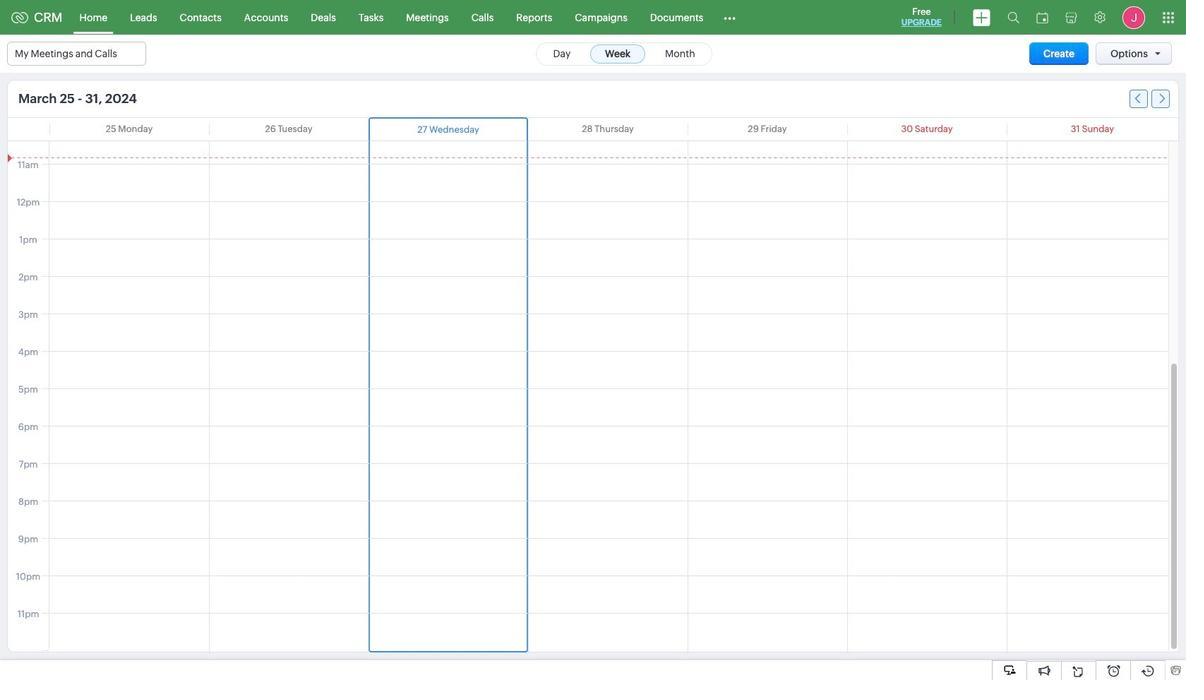 Task type: describe. For each thing, give the bounding box(es) containing it.
search image
[[1008, 11, 1020, 23]]

profile element
[[1114, 0, 1154, 34]]

create menu element
[[965, 0, 999, 34]]



Task type: locate. For each thing, give the bounding box(es) containing it.
search element
[[999, 0, 1028, 35]]

create menu image
[[973, 9, 991, 26]]

logo image
[[11, 12, 28, 23]]

Other Modules field
[[715, 6, 745, 29]]

profile image
[[1123, 6, 1145, 29]]

calendar image
[[1037, 12, 1049, 23]]



Task type: vqa. For each thing, say whether or not it's contained in the screenshot.
no meetings found.
no



